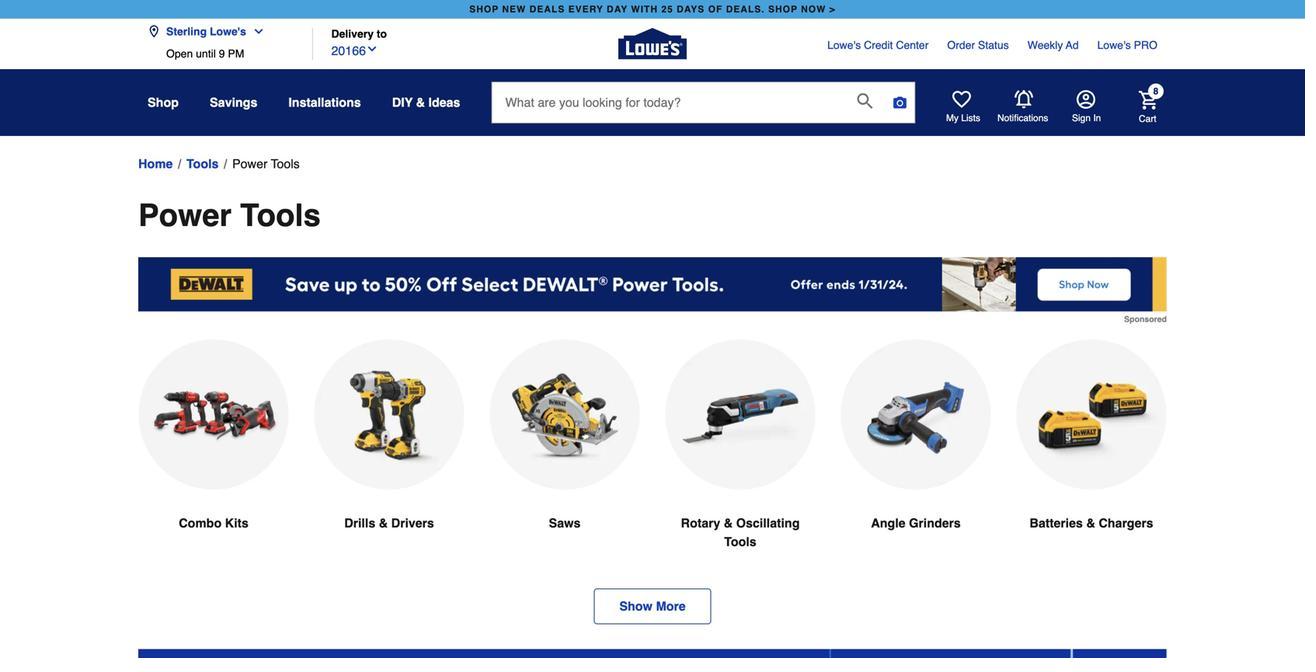 Task type: vqa. For each thing, say whether or not it's contained in the screenshot.
are
no



Task type: locate. For each thing, give the bounding box(es) containing it.
lowe's left credit
[[828, 39, 861, 51]]

search image
[[857, 93, 873, 109]]

lowe's home improvement notification center image
[[1015, 90, 1034, 109]]

None search field
[[491, 82, 916, 138]]

& right the drills
[[379, 516, 388, 530]]

lists
[[961, 113, 981, 124]]

1 vertical spatial chevron down image
[[366, 43, 378, 55]]

delivery
[[331, 28, 374, 40]]

combo kits link
[[138, 340, 289, 570]]

ideas
[[429, 95, 460, 110]]

lowe's inside button
[[210, 25, 246, 38]]

0 horizontal spatial lowe's
[[210, 25, 246, 38]]

tools right home
[[186, 157, 219, 171]]

1 advertisement region from the top
[[138, 257, 1167, 324]]

1 horizontal spatial shop
[[769, 4, 798, 15]]

shop new deals every day with 25 days of deals. shop now >
[[470, 4, 836, 15]]

combo kits
[[179, 516, 249, 530]]

0 vertical spatial power
[[232, 157, 268, 171]]

a dewalt cordless drill and a cordless impact driver. image
[[314, 340, 465, 490]]

angle
[[871, 516, 906, 530]]

& right batteries
[[1087, 516, 1096, 530]]

rotary & oscillating tools
[[681, 516, 800, 549]]

more
[[656, 599, 686, 613]]

shop left 'new'
[[470, 4, 499, 15]]

shop left "now"
[[769, 4, 798, 15]]

lowe's for lowe's pro
[[1098, 39, 1131, 51]]

grinders
[[909, 516, 961, 530]]

batteries
[[1030, 516, 1083, 530]]

my lists link
[[946, 90, 981, 124]]

shop
[[470, 4, 499, 15], [769, 4, 798, 15]]

chevron down image inside sterling lowe's button
[[246, 25, 265, 38]]

shop new deals every day with 25 days of deals. shop now > link
[[466, 0, 839, 19]]

now
[[801, 4, 826, 15]]

center
[[896, 39, 929, 51]]

power tools
[[232, 157, 300, 171], [138, 197, 321, 233]]

power
[[232, 157, 268, 171], [138, 197, 232, 233]]

1 vertical spatial power
[[138, 197, 232, 233]]

rotary & oscillating tools link
[[665, 340, 816, 589]]

0 vertical spatial chevron down image
[[246, 25, 265, 38]]

lowe's credit center
[[828, 39, 929, 51]]

& for drills
[[379, 516, 388, 530]]

tools
[[186, 157, 219, 171], [271, 157, 300, 171], [240, 197, 321, 233], [724, 535, 757, 549]]

drills & drivers
[[344, 516, 434, 530]]

day
[[607, 4, 628, 15]]

& for batteries
[[1087, 516, 1096, 530]]

>
[[830, 4, 836, 15]]

pm
[[228, 47, 244, 60]]

in
[[1094, 113, 1101, 124]]

& inside rotary & oscillating tools
[[724, 516, 733, 530]]

cart
[[1139, 113, 1157, 124]]

pro
[[1134, 39, 1158, 51]]

power tools right tools link at the top left of the page
[[232, 157, 300, 171]]

1 vertical spatial advertisement region
[[138, 649, 1167, 658]]

shop
[[148, 95, 179, 110]]

power tools down tools link at the top left of the page
[[138, 197, 321, 233]]

lowe's pro link
[[1098, 37, 1158, 53]]

0 horizontal spatial chevron down image
[[246, 25, 265, 38]]

new
[[502, 4, 526, 15]]

0 horizontal spatial shop
[[470, 4, 499, 15]]

sterling
[[166, 25, 207, 38]]

chevron down image
[[246, 25, 265, 38], [366, 43, 378, 55]]

drills & drivers link
[[314, 340, 465, 570]]

1 horizontal spatial chevron down image
[[366, 43, 378, 55]]

0 vertical spatial power tools
[[232, 157, 300, 171]]

tools down installations button
[[271, 157, 300, 171]]

oscillating
[[736, 516, 800, 530]]

show more button
[[594, 589, 712, 624]]

lowe's home improvement logo image
[[619, 10, 687, 78]]

tools link
[[186, 155, 219, 173]]

batteries & chargers link
[[1016, 340, 1167, 570]]

a kobalt brushless cordless angle grinder. image
[[841, 340, 992, 490]]

lowe's
[[210, 25, 246, 38], [828, 39, 861, 51], [1098, 39, 1131, 51]]

batteries & chargers
[[1030, 516, 1154, 530]]

&
[[416, 95, 425, 110], [379, 516, 388, 530], [724, 516, 733, 530], [1087, 516, 1096, 530]]

& right the rotary
[[724, 516, 733, 530]]

tools down oscillating at the bottom
[[724, 535, 757, 549]]

advertisement region
[[138, 257, 1167, 324], [138, 649, 1167, 658]]

1 vertical spatial power tools
[[138, 197, 321, 233]]

1 horizontal spatial lowe's
[[828, 39, 861, 51]]

lowe's left pro
[[1098, 39, 1131, 51]]

2 horizontal spatial lowe's
[[1098, 39, 1131, 51]]

deals.
[[726, 4, 765, 15]]

0 vertical spatial advertisement region
[[138, 257, 1167, 324]]

power down tools link at the top left of the page
[[138, 197, 232, 233]]

credit
[[864, 39, 893, 51]]

lowe's up 9
[[210, 25, 246, 38]]

drivers
[[391, 516, 434, 530]]

power right tools link at the top left of the page
[[232, 157, 268, 171]]

open until 9 pm
[[166, 47, 244, 60]]

a bosch cordless oscillating tool. image
[[665, 340, 816, 490]]

& right the diy
[[416, 95, 425, 110]]

open
[[166, 47, 193, 60]]

& inside button
[[416, 95, 425, 110]]

to
[[377, 28, 387, 40]]

2 advertisement region from the top
[[138, 649, 1167, 658]]

combo
[[179, 516, 222, 530]]

a dewalt cordless circular saw. image
[[490, 340, 640, 490]]

notifications
[[998, 113, 1049, 124]]



Task type: describe. For each thing, give the bounding box(es) containing it.
saws link
[[490, 340, 640, 570]]

sign
[[1072, 113, 1091, 124]]

of
[[708, 4, 723, 15]]

order status link
[[948, 37, 1009, 53]]

25
[[662, 4, 674, 15]]

location image
[[148, 25, 160, 38]]

tools inside rotary & oscillating tools
[[724, 535, 757, 549]]

two dewalt batteries with a charger. image
[[1016, 340, 1167, 490]]

20166 button
[[331, 40, 378, 60]]

sign in button
[[1072, 90, 1101, 124]]

chevron down image inside 20166 button
[[366, 43, 378, 55]]

drills
[[344, 516, 375, 530]]

lowe's for lowe's credit center
[[828, 39, 861, 51]]

with
[[631, 4, 658, 15]]

savings
[[210, 95, 257, 110]]

status
[[978, 39, 1009, 51]]

lowe's home improvement cart image
[[1139, 91, 1158, 109]]

my
[[946, 113, 959, 124]]

1 shop from the left
[[470, 4, 499, 15]]

order
[[948, 39, 975, 51]]

diy & ideas button
[[392, 89, 460, 117]]

diy
[[392, 95, 413, 110]]

lowe's pro
[[1098, 39, 1158, 51]]

order status
[[948, 39, 1009, 51]]

show
[[620, 599, 653, 613]]

8
[[1154, 86, 1159, 97]]

9
[[219, 47, 225, 60]]

delivery to
[[331, 28, 387, 40]]

every
[[569, 4, 604, 15]]

kits
[[225, 516, 249, 530]]

show more
[[620, 599, 686, 613]]

sterling lowe's button
[[148, 16, 271, 47]]

20166
[[331, 44, 366, 58]]

ad
[[1066, 39, 1079, 51]]

weekly ad
[[1028, 39, 1079, 51]]

installations
[[289, 95, 361, 110]]

weekly ad link
[[1028, 37, 1079, 53]]

2 shop from the left
[[769, 4, 798, 15]]

chargers
[[1099, 516, 1154, 530]]

savings button
[[210, 89, 257, 117]]

lowe's credit center link
[[828, 37, 929, 53]]

& for diy
[[416, 95, 425, 110]]

diy & ideas
[[392, 95, 460, 110]]

lowe's home improvement account image
[[1077, 90, 1096, 109]]

shop button
[[148, 89, 179, 117]]

sign in
[[1072, 113, 1101, 124]]

days
[[677, 4, 705, 15]]

home
[[138, 157, 173, 171]]

rotary
[[681, 516, 721, 530]]

tools down power tools link
[[240, 197, 321, 233]]

weekly
[[1028, 39, 1063, 51]]

& for rotary
[[724, 516, 733, 530]]

power tools link
[[232, 155, 300, 173]]

installations button
[[289, 89, 361, 117]]

sterling lowe's
[[166, 25, 246, 38]]

deals
[[530, 4, 565, 15]]

a craftsman 6-tool combo kit. image
[[138, 340, 289, 490]]

camera image
[[892, 95, 908, 110]]

until
[[196, 47, 216, 60]]

angle grinders link
[[841, 340, 992, 570]]

home link
[[138, 155, 173, 173]]

my lists
[[946, 113, 981, 124]]

saws
[[549, 516, 581, 530]]

angle grinders
[[871, 516, 961, 530]]

Search Query text field
[[492, 82, 845, 123]]

lowe's home improvement lists image
[[953, 90, 971, 109]]



